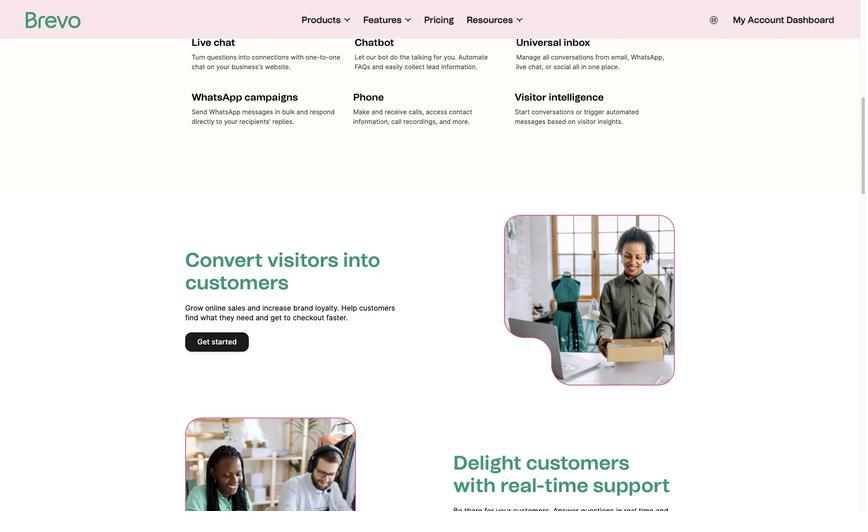 Task type: vqa. For each thing, say whether or not it's contained in the screenshot.


Task type: locate. For each thing, give the bounding box(es) containing it.
one inside "turn questions into connections with one-to-one chat on your business's website."
[[329, 53, 341, 61]]

0 vertical spatial or
[[546, 63, 552, 71]]

1 vertical spatial or
[[576, 108, 583, 116]]

0 vertical spatial random image
[[504, 215, 675, 386]]

account
[[748, 15, 785, 25]]

one right one-
[[329, 53, 341, 61]]

1 horizontal spatial random image
[[504, 215, 675, 386]]

directly
[[192, 118, 214, 126]]

delight
[[454, 452, 522, 475]]

all right social
[[573, 63, 580, 71]]

conversations
[[551, 53, 594, 61], [532, 108, 574, 116]]

online
[[205, 304, 226, 313]]

0 vertical spatial conversations
[[551, 53, 594, 61]]

find
[[185, 314, 198, 322]]

0 vertical spatial to
[[216, 118, 222, 126]]

whatsapp
[[192, 91, 242, 103], [209, 108, 241, 116]]

checkout
[[293, 314, 324, 322]]

manage
[[516, 53, 541, 61]]

they
[[219, 314, 235, 322]]

visitor
[[578, 118, 596, 126]]

to-
[[320, 53, 329, 61]]

conversations up social
[[551, 53, 594, 61]]

in right social
[[581, 63, 587, 71]]

0 vertical spatial on
[[207, 63, 215, 71]]

chat
[[214, 37, 235, 48], [192, 63, 205, 71]]

1 vertical spatial customers
[[359, 304, 395, 313]]

in left bulk
[[275, 108, 280, 116]]

0 vertical spatial all
[[543, 53, 549, 61]]

and
[[372, 63, 384, 71], [297, 108, 308, 116], [372, 108, 383, 116], [440, 118, 451, 126], [248, 304, 260, 313], [256, 314, 269, 322]]

1 vertical spatial your
[[224, 118, 238, 126]]

convert visitors into customers
[[185, 249, 380, 294]]

0 vertical spatial in
[[581, 63, 587, 71]]

0 horizontal spatial customers
[[185, 271, 289, 294]]

my account dashboard link
[[733, 15, 835, 26]]

whatsapp up the directly on the top left of the page
[[209, 108, 241, 116]]

0 horizontal spatial into
[[239, 53, 250, 61]]

1 horizontal spatial with
[[454, 474, 496, 497]]

1 vertical spatial in
[[275, 108, 280, 116]]

2 horizontal spatial customers
[[526, 452, 630, 475]]

get
[[197, 338, 210, 346]]

resources link
[[467, 15, 523, 26]]

1 vertical spatial chat
[[192, 63, 205, 71]]

1 vertical spatial to
[[284, 314, 291, 322]]

one
[[329, 53, 341, 61], [589, 63, 600, 71]]

or right 'chat,'
[[546, 63, 552, 71]]

all up 'chat,'
[[543, 53, 549, 61]]

live
[[516, 63, 527, 71]]

on
[[207, 63, 215, 71], [568, 118, 576, 126]]

whatsapp up send
[[192, 91, 242, 103]]

more.
[[453, 118, 470, 126]]

1 horizontal spatial in
[[581, 63, 587, 71]]

messages up recipients'
[[242, 108, 273, 116]]

grow
[[185, 304, 203, 313]]

recordings,
[[404, 118, 438, 126]]

chat down turn
[[192, 63, 205, 71]]

on down questions
[[207, 63, 215, 71]]

automate
[[459, 53, 488, 61]]

1 vertical spatial all
[[573, 63, 580, 71]]

your inside "turn questions into connections with one-to-one chat on your business's website."
[[216, 63, 230, 71]]

1 vertical spatial one
[[589, 63, 600, 71]]

start
[[515, 108, 530, 116]]

0 vertical spatial into
[[239, 53, 250, 61]]

information.
[[441, 63, 478, 71]]

and down the bot on the top left of page
[[372, 63, 384, 71]]

2 vertical spatial customers
[[526, 452, 630, 475]]

the
[[400, 53, 410, 61]]

or
[[546, 63, 552, 71], [576, 108, 583, 116]]

1 vertical spatial conversations
[[532, 108, 574, 116]]

and right bulk
[[297, 108, 308, 116]]

products link
[[302, 15, 351, 26]]

1 vertical spatial on
[[568, 118, 576, 126]]

one-
[[306, 53, 320, 61]]

to inside send whatsapp messages in bulk and respond directly to your recipients' replies.
[[216, 118, 222, 126]]

1 vertical spatial with
[[454, 474, 496, 497]]

chat up questions
[[214, 37, 235, 48]]

0 vertical spatial customers
[[185, 271, 289, 294]]

conversations up based
[[532, 108, 574, 116]]

into inside convert visitors into customers
[[343, 249, 380, 272]]

1 horizontal spatial messages
[[515, 118, 546, 126]]

0 horizontal spatial random image
[[185, 418, 356, 512]]

sales
[[228, 304, 246, 313]]

or up visitor
[[576, 108, 583, 116]]

bot
[[378, 53, 388, 61]]

0 horizontal spatial or
[[546, 63, 552, 71]]

send whatsapp messages in bulk and respond directly to your recipients' replies.
[[192, 108, 335, 126]]

0 horizontal spatial to
[[216, 118, 222, 126]]

features link
[[363, 15, 411, 26]]

chat,
[[529, 63, 544, 71]]

customers
[[185, 271, 289, 294], [359, 304, 395, 313], [526, 452, 630, 475]]

visitor intelligence
[[515, 91, 604, 103]]

0 vertical spatial messages
[[242, 108, 273, 116]]

into inside "turn questions into connections with one-to-one chat on your business's website."
[[239, 53, 250, 61]]

and up need
[[248, 304, 260, 313]]

1 horizontal spatial chat
[[214, 37, 235, 48]]

with inside delight customers with real-time support
[[454, 474, 496, 497]]

1 horizontal spatial to
[[284, 314, 291, 322]]

support
[[593, 474, 670, 497]]

help
[[342, 304, 357, 313]]

visitor
[[515, 91, 547, 103]]

0 horizontal spatial on
[[207, 63, 215, 71]]

information,
[[353, 118, 390, 126]]

0 vertical spatial with
[[291, 53, 304, 61]]

messages inside start conversations or trigger automated messages based on visitor insights.
[[515, 118, 546, 126]]

to right the directly on the top left of the page
[[216, 118, 222, 126]]

your left recipients'
[[224, 118, 238, 126]]

0 vertical spatial one
[[329, 53, 341, 61]]

live chat
[[192, 37, 235, 48]]

on left visitor
[[568, 118, 576, 126]]

get started button
[[185, 333, 249, 352]]

messages down the start
[[515, 118, 546, 126]]

in inside manage all conversations from email, whatsapp, live chat, or social all in one place.
[[581, 63, 587, 71]]

1 horizontal spatial one
[[589, 63, 600, 71]]

into
[[239, 53, 250, 61], [343, 249, 380, 272]]

0 vertical spatial whatsapp
[[192, 91, 242, 103]]

customers inside delight customers with real-time support
[[526, 452, 630, 475]]

1 vertical spatial messages
[[515, 118, 546, 126]]

in
[[581, 63, 587, 71], [275, 108, 280, 116]]

to right get at the left of the page
[[284, 314, 291, 322]]

your down questions
[[216, 63, 230, 71]]

intelligence
[[549, 91, 604, 103]]

with
[[291, 53, 304, 61], [454, 474, 496, 497]]

1 vertical spatial whatsapp
[[209, 108, 241, 116]]

customers inside grow online sales and increase brand loyalty. help customers find what they need and get to checkout faster.
[[359, 304, 395, 313]]

0 horizontal spatial chat
[[192, 63, 205, 71]]

one down from at the right top of page
[[589, 63, 600, 71]]

time
[[545, 474, 589, 497]]

0 horizontal spatial all
[[543, 53, 549, 61]]

lead
[[427, 63, 440, 71]]

what
[[200, 314, 217, 322]]

0 horizontal spatial one
[[329, 53, 341, 61]]

1 horizontal spatial into
[[343, 249, 380, 272]]

0 horizontal spatial in
[[275, 108, 280, 116]]

universal
[[516, 37, 562, 48]]

random image
[[504, 215, 675, 386], [185, 418, 356, 512]]

all
[[543, 53, 549, 61], [573, 63, 580, 71]]

0 horizontal spatial messages
[[242, 108, 273, 116]]

1 horizontal spatial customers
[[359, 304, 395, 313]]

0 vertical spatial your
[[216, 63, 230, 71]]

trigger
[[584, 108, 605, 116]]

1 horizontal spatial or
[[576, 108, 583, 116]]

messages
[[242, 108, 273, 116], [515, 118, 546, 126]]

insights.
[[598, 118, 623, 126]]

1 horizontal spatial all
[[573, 63, 580, 71]]

to
[[216, 118, 222, 126], [284, 314, 291, 322]]

turn questions into connections with one-to-one chat on your business's website.
[[192, 53, 341, 71]]

0 horizontal spatial with
[[291, 53, 304, 61]]

receive
[[385, 108, 407, 116]]

pricing
[[424, 15, 454, 25]]

1 vertical spatial into
[[343, 249, 380, 272]]

1 horizontal spatial on
[[568, 118, 576, 126]]

pricing link
[[424, 15, 454, 26]]



Task type: describe. For each thing, give the bounding box(es) containing it.
0 vertical spatial chat
[[214, 37, 235, 48]]

visitors
[[267, 249, 339, 272]]

conversations inside start conversations or trigger automated messages based on visitor insights.
[[532, 108, 574, 116]]

social
[[554, 63, 571, 71]]

or inside start conversations or trigger automated messages based on visitor insights.
[[576, 108, 583, 116]]

products
[[302, 15, 341, 25]]

brevo image
[[26, 12, 81, 28]]

resources
[[467, 15, 513, 25]]

respond
[[310, 108, 335, 116]]

manage all conversations from email, whatsapp, live chat, or social all in one place.
[[516, 53, 664, 71]]

whatsapp inside send whatsapp messages in bulk and respond directly to your recipients' replies.
[[209, 108, 241, 116]]

bulk
[[282, 108, 295, 116]]

features
[[363, 15, 402, 25]]

faster.
[[327, 314, 348, 322]]

1 vertical spatial random image
[[185, 418, 356, 512]]

whatsapp,
[[631, 53, 664, 61]]

email,
[[612, 53, 629, 61]]

send
[[192, 108, 207, 116]]

based
[[548, 118, 566, 126]]

collect
[[405, 63, 425, 71]]

get started
[[197, 338, 237, 346]]

business's
[[232, 63, 263, 71]]

replies.
[[273, 118, 294, 126]]

make
[[353, 108, 370, 116]]

on inside start conversations or trigger automated messages based on visitor insights.
[[568, 118, 576, 126]]

let our bot do the talking for you. automate faqs and easily collect lead information.
[[355, 53, 488, 71]]

my account dashboard
[[733, 15, 835, 25]]

talking
[[412, 53, 432, 61]]

your inside send whatsapp messages in bulk and respond directly to your recipients' replies.
[[224, 118, 238, 126]]

whatsapp campaigns
[[192, 91, 298, 103]]

chatbot
[[355, 37, 394, 48]]

my
[[733, 15, 746, 25]]

delight customers with real-time support
[[454, 452, 670, 497]]

inbox
[[564, 37, 590, 48]]

and up the information,
[[372, 108, 383, 116]]

calls,
[[409, 108, 424, 116]]

for
[[434, 53, 442, 61]]

button image
[[710, 16, 718, 24]]

chat inside "turn questions into connections with one-to-one chat on your business's website."
[[192, 63, 205, 71]]

real-
[[501, 474, 545, 497]]

from
[[596, 53, 610, 61]]

increase
[[262, 304, 291, 313]]

customers inside convert visitors into customers
[[185, 271, 289, 294]]

dashboard
[[787, 15, 835, 25]]

and down access
[[440, 118, 451, 126]]

contact
[[449, 108, 472, 116]]

call
[[391, 118, 402, 126]]

on inside "turn questions into connections with one-to-one chat on your business's website."
[[207, 63, 215, 71]]

into for questions
[[239, 53, 250, 61]]

loyalty.
[[315, 304, 339, 313]]

to inside grow online sales and increase brand loyalty. help customers find what they need and get to checkout faster.
[[284, 314, 291, 322]]

or inside manage all conversations from email, whatsapp, live chat, or social all in one place.
[[546, 63, 552, 71]]

recipients'
[[239, 118, 271, 126]]

let
[[355, 53, 365, 61]]

our
[[366, 53, 376, 61]]

access
[[426, 108, 447, 116]]

and left get at the left of the page
[[256, 314, 269, 322]]

and inside send whatsapp messages in bulk and respond directly to your recipients' replies.
[[297, 108, 308, 116]]

connections
[[252, 53, 289, 61]]

easily
[[385, 63, 403, 71]]

turn
[[192, 53, 205, 61]]

conversations inside manage all conversations from email, whatsapp, live chat, or social all in one place.
[[551, 53, 594, 61]]

automated
[[606, 108, 639, 116]]

faqs
[[355, 63, 370, 71]]

campaigns
[[245, 91, 298, 103]]

website.
[[265, 63, 291, 71]]

messages inside send whatsapp messages in bulk and respond directly to your recipients' replies.
[[242, 108, 273, 116]]

one inside manage all conversations from email, whatsapp, live chat, or social all in one place.
[[589, 63, 600, 71]]

in inside send whatsapp messages in bulk and respond directly to your recipients' replies.
[[275, 108, 280, 116]]

live
[[192, 37, 211, 48]]

make and receive calls, access contact information, call recordings, and more.
[[353, 108, 472, 126]]

and inside "let our bot do the talking for you. automate faqs and easily collect lead information."
[[372, 63, 384, 71]]

started
[[212, 338, 237, 346]]

start conversations or trigger automated messages based on visitor insights.
[[515, 108, 639, 126]]

you.
[[444, 53, 457, 61]]

with inside "turn questions into connections with one-to-one chat on your business's website."
[[291, 53, 304, 61]]

place.
[[602, 63, 620, 71]]

do
[[390, 53, 398, 61]]

need
[[237, 314, 254, 322]]

into for visitors
[[343, 249, 380, 272]]

phone
[[353, 91, 384, 103]]

get
[[271, 314, 282, 322]]

universal inbox
[[516, 37, 590, 48]]

convert
[[185, 249, 263, 272]]

brand
[[293, 304, 313, 313]]

questions
[[207, 53, 237, 61]]



